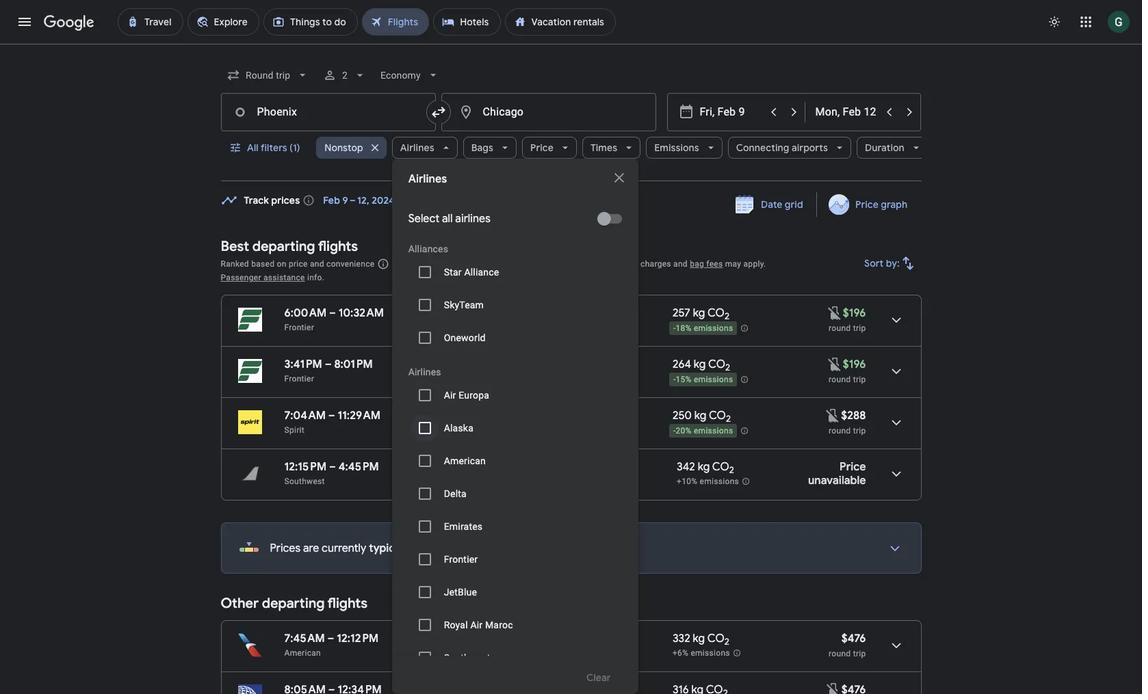 Task type: vqa. For each thing, say whether or not it's contained in the screenshot.
Things
no



Task type: locate. For each thing, give the bounding box(es) containing it.
flights up convenience
[[318, 238, 358, 255]]

kg up -15% emissions
[[694, 358, 706, 372]]

1 vertical spatial this price for this flight doesn't include overhead bin access. if you need a carry-on bag, use the bags filter to update prices. image
[[825, 682, 842, 695]]

trip for the $288 text box
[[853, 426, 866, 436]]

round trip for 257
[[829, 324, 866, 333]]

264
[[673, 358, 691, 372]]

– inside 7:45 am – 12:12 pm american
[[327, 632, 334, 646]]

charges
[[641, 259, 671, 269]]

1 vertical spatial frontier
[[284, 374, 314, 384]]

this price for this flight doesn't include overhead bin access. if you need a carry-on bag, use the bags filter to update prices. image
[[827, 356, 843, 373], [825, 682, 842, 695]]

1 vertical spatial -
[[673, 375, 676, 385]]

optional
[[606, 259, 638, 269]]

1 - from the top
[[673, 324, 676, 333]]

hr left "27"
[[496, 632, 507, 646]]

round down $476 text field
[[829, 649, 851, 659]]

4 trip from the top
[[853, 649, 866, 659]]

– inside 12:15 pm – 4:45 pm southwest
[[329, 461, 336, 474]]

southwest down royal
[[444, 653, 490, 664]]

Departure time: 12:15 PM. text field
[[284, 461, 327, 474]]

prices down the alliances
[[398, 259, 422, 269]]

based
[[251, 259, 275, 269]]

air europa
[[444, 390, 489, 401]]

$196 left the flight details. leaves phoenix sky harbor international airport at 6:00 am on friday, february 9 and arrives at o'hare international airport at 10:32 am on friday, february 9. image
[[843, 307, 866, 320]]

hr inside 3 hr 27 min phx – ord
[[496, 632, 507, 646]]

skyteam
[[444, 300, 484, 311]]

3 left 30
[[488, 461, 494, 474]]

– right 3:41 pm
[[325, 358, 332, 372]]

round down 196 us dollars text field
[[829, 324, 851, 333]]

(1)
[[289, 142, 300, 154]]

0 horizontal spatial air
[[444, 390, 456, 401]]

18%
[[676, 324, 692, 333]]

– right 7:04 am 'text field'
[[328, 409, 335, 423]]

– inside the 6:00 am – 10:32 am frontier
[[329, 307, 336, 320]]

and left 'bag'
[[673, 259, 688, 269]]

hr
[[496, 307, 507, 320], [496, 461, 507, 474], [496, 632, 507, 646]]

min inside total duration 3 hr 30 min. element
[[525, 461, 543, 474]]

3 - from the top
[[673, 426, 676, 436]]

0 vertical spatial min
[[524, 307, 542, 320]]

price inside button
[[856, 198, 879, 211]]

2 inside '264 kg co 2'
[[725, 362, 730, 374]]

fees
[[518, 259, 535, 269], [707, 259, 723, 269]]

and right price
[[310, 259, 324, 269]]

frontier
[[284, 323, 314, 333], [284, 374, 314, 384], [444, 554, 478, 565]]

times
[[591, 142, 617, 154]]

1 fees from the left
[[518, 259, 535, 269]]

1 vertical spatial min
[[525, 461, 543, 474]]

flights up 12:12 pm text field
[[328, 595, 368, 613]]

this price for this flight doesn't include overhead bin access. if you need a carry-on bag, use the bags filter to update prices. image down $476 round trip
[[825, 682, 842, 695]]

- for 264
[[673, 375, 676, 385]]

price inside price unavailable
[[840, 461, 866, 474]]

1 vertical spatial prices
[[270, 542, 301, 556]]

europa
[[459, 390, 489, 401]]

0 vertical spatial prices
[[398, 259, 422, 269]]

2 $196 from the top
[[843, 358, 866, 372]]

Arrival time: 4:45 PM. text field
[[339, 461, 379, 474]]

all
[[247, 142, 258, 154]]

duration
[[865, 142, 905, 154]]

2 inside 'prices include required taxes + fees for 2 passengers. optional charges and bag fees may apply. passenger assistance'
[[550, 259, 555, 269]]

this price for this flight doesn't include overhead bin access. if you need a carry-on bag, use the bags filter to update prices. image for 476 us dollars text box
[[825, 682, 842, 695]]

graph
[[881, 198, 908, 211]]

–
[[329, 307, 336, 320], [325, 358, 332, 372], [328, 409, 335, 423], [329, 461, 336, 474], [327, 632, 334, 646], [505, 649, 510, 658]]

learn more about ranking image
[[377, 258, 390, 270]]

0 vertical spatial air
[[444, 390, 456, 401]]

1 trip from the top
[[853, 324, 866, 333]]

-18% emissions
[[673, 324, 733, 333]]

1 horizontal spatial air
[[470, 620, 483, 631]]

2 round from the top
[[829, 375, 851, 385]]

0 vertical spatial american
[[444, 456, 486, 467]]

ranked based on price and convenience
[[221, 259, 375, 269]]

1 vertical spatial american
[[284, 649, 321, 658]]

emissions
[[694, 324, 733, 333], [694, 375, 733, 385], [694, 426, 733, 436], [700, 477, 739, 487], [691, 649, 730, 659]]

round inside $476 round trip
[[829, 649, 851, 659]]

+10% emissions
[[677, 477, 739, 487]]

total duration 3 hr 27 min. element
[[488, 632, 577, 648]]

all filters (1) button
[[221, 131, 311, 164]]

currently
[[322, 542, 366, 556]]

min
[[524, 307, 542, 320], [525, 461, 543, 474], [524, 632, 542, 646]]

prices left are
[[270, 542, 301, 556]]

round for 196 us dollars text field
[[829, 324, 851, 333]]

fees right 'bag'
[[707, 259, 723, 269]]

kg up +6% emissions
[[693, 632, 705, 646]]

Arrival time: 12:12 PM. text field
[[337, 632, 379, 646]]

– down "27"
[[505, 649, 510, 658]]

select
[[408, 212, 440, 226]]

prices
[[398, 259, 422, 269], [270, 542, 301, 556]]

co up -15% emissions
[[708, 358, 725, 372]]

kg inside 250 kg co 2
[[694, 409, 707, 423]]

round trip down 196 us dollars text field
[[829, 324, 866, 333]]

kg
[[693, 307, 705, 320], [694, 358, 706, 372], [694, 409, 707, 423], [698, 461, 710, 474], [693, 632, 705, 646]]

sort
[[864, 257, 884, 270]]

airports
[[792, 142, 828, 154]]

None search field
[[221, 59, 928, 695]]

this price for this flight doesn't include overhead bin access. if you need a carry-on bag, use the bags filter to update prices. image down 196 us dollars text field
[[827, 356, 843, 373]]

emissions down the 342 kg co 2
[[700, 477, 739, 487]]

-15% emissions
[[673, 375, 733, 385]]

1 vertical spatial 3
[[488, 461, 494, 474]]

3:41 pm
[[284, 358, 322, 372]]

swap origin and destination. image
[[430, 104, 447, 120]]

co up -20% emissions
[[709, 409, 726, 423]]

round down $288
[[829, 426, 851, 436]]

prices for include
[[398, 259, 422, 269]]

departing for best
[[252, 238, 315, 255]]

0 vertical spatial 3
[[488, 307, 494, 320]]

2 vertical spatial price
[[840, 461, 866, 474]]

$476
[[842, 632, 866, 646]]

1 hr from the top
[[496, 307, 507, 320]]

and
[[310, 259, 324, 269], [673, 259, 688, 269]]

2 inside 257 kg co 2
[[725, 311, 730, 322]]

close dialog image
[[611, 170, 627, 186]]

trip down $196 text field
[[853, 375, 866, 385]]

trip down 196 us dollars text field
[[853, 324, 866, 333]]

phx inside 3 hr 27 min phx – ord
[[488, 649, 505, 658]]

– inside the 3:41 pm – 8:01 pm frontier
[[325, 358, 332, 372]]

1 vertical spatial hr
[[496, 461, 507, 474]]

sort by: button
[[859, 247, 922, 280]]

phx left ord
[[488, 649, 505, 658]]

- down the 250
[[673, 426, 676, 436]]

fees right + in the top left of the page
[[518, 259, 535, 269]]

2 3 from the top
[[488, 461, 494, 474]]

- down 264
[[673, 375, 676, 385]]

0 horizontal spatial american
[[284, 649, 321, 658]]

12:15 pm
[[284, 461, 327, 474]]

257
[[673, 307, 690, 320]]

co up -18% emissions
[[708, 307, 725, 320]]

best departing flights
[[221, 238, 358, 255]]

3 round from the top
[[829, 426, 851, 436]]

2 vertical spatial -
[[673, 426, 676, 436]]

3 left 32 in the top of the page
[[488, 307, 494, 320]]

leaves phoenix sky harbor international airport at 12:15 pm on friday, february 9 and arrives at o'hare international airport at 4:45 pm on friday, february 9. element
[[284, 461, 379, 474]]

all filters (1)
[[247, 142, 300, 154]]

apply.
[[744, 259, 766, 269]]

2 round trip from the top
[[829, 375, 866, 385]]

2 inside 250 kg co 2
[[726, 413, 731, 425]]

0 horizontal spatial southwest
[[284, 477, 325, 487]]

main content
[[221, 192, 922, 695]]

frontier down departure time: 6:00 am. text field
[[284, 323, 314, 333]]

2 vertical spatial round trip
[[829, 426, 866, 436]]

0 vertical spatial departing
[[252, 238, 315, 255]]

1 round trip from the top
[[829, 324, 866, 333]]

co for 342
[[712, 461, 729, 474]]

2 and from the left
[[673, 259, 688, 269]]

find the best price region
[[221, 192, 922, 228]]

date
[[761, 198, 782, 211]]

min right 32 in the top of the page
[[524, 307, 542, 320]]

1 vertical spatial round trip
[[829, 375, 866, 385]]

– right 6:00 am
[[329, 307, 336, 320]]

this price for this flight doesn't include overhead bin access. if you need a carry-on bag, use the bags filter to update prices. image up price unavailable
[[825, 408, 841, 424]]

3 down maroc
[[488, 632, 494, 646]]

1 vertical spatial this price for this flight doesn't include overhead bin access. if you need a carry-on bag, use the bags filter to update prices. image
[[825, 408, 841, 424]]

kg up -20% emissions
[[694, 409, 707, 423]]

frontier inside the 3:41 pm – 8:01 pm frontier
[[284, 374, 314, 384]]

0 vertical spatial $196
[[843, 307, 866, 320]]

best
[[221, 238, 249, 255]]

round trip down $196 text field
[[829, 375, 866, 385]]

3 3 from the top
[[488, 632, 494, 646]]

0 horizontal spatial prices
[[270, 542, 301, 556]]

air left europa
[[444, 390, 456, 401]]

all
[[442, 212, 453, 226]]

hr left 30
[[496, 461, 507, 474]]

-
[[673, 324, 676, 333], [673, 375, 676, 385], [673, 426, 676, 436]]

min inside total duration 3 hr 32 min. "element"
[[524, 307, 542, 320]]

1 horizontal spatial fees
[[707, 259, 723, 269]]

kg inside 332 kg co 2
[[693, 632, 705, 646]]

co inside '264 kg co 2'
[[708, 358, 725, 372]]

grid
[[785, 198, 803, 211]]

unavailable
[[808, 474, 866, 488]]

trip inside $476 round trip
[[853, 649, 866, 659]]

Return text field
[[815, 94, 878, 131]]

1 round from the top
[[829, 324, 851, 333]]

southwest
[[284, 477, 325, 487], [444, 653, 490, 664]]

other
[[221, 595, 259, 613]]

0 vertical spatial flights
[[318, 238, 358, 255]]

min right "27"
[[524, 632, 542, 646]]

trip down $476 text field
[[853, 649, 866, 659]]

round trip for 264
[[829, 375, 866, 385]]

frontier inside the 6:00 am – 10:32 am frontier
[[284, 323, 314, 333]]

times button
[[582, 131, 641, 164]]

emissions down 250 kg co 2 on the right bottom of the page
[[694, 426, 733, 436]]

departing up the departure time: 7:45 am. text field at the bottom left
[[262, 595, 325, 613]]

3 trip from the top
[[853, 426, 866, 436]]

332
[[673, 632, 690, 646]]

0 vertical spatial this price for this flight doesn't include overhead bin access. if you need a carry-on bag, use the bags filter to update prices. image
[[827, 305, 843, 321]]

1 vertical spatial airlines
[[408, 172, 447, 186]]

2 trip from the top
[[853, 375, 866, 385]]

2 inside the 342 kg co 2
[[729, 465, 734, 476]]

co for 332
[[707, 632, 725, 646]]

only button
[[568, 642, 622, 675]]

american
[[444, 456, 486, 467], [284, 649, 321, 658]]

prices inside 'prices include required taxes + fees for 2 passengers. optional charges and bag fees may apply. passenger assistance'
[[398, 259, 422, 269]]

3 inside "element"
[[488, 307, 494, 320]]

0 vertical spatial southwest
[[284, 477, 325, 487]]

frontier up jetblue
[[444, 554, 478, 565]]

hr for 30
[[496, 461, 507, 474]]

0 vertical spatial hr
[[496, 307, 507, 320]]

2 hr from the top
[[496, 461, 507, 474]]

frontier down the departure time: 3:41 pm. "text box"
[[284, 374, 314, 384]]

price left flight details. leaves phoenix sky harbor international airport at 12:15 pm on friday, february 9 and arrives at o'hare international airport at 4:45 pm on friday, february 9. icon
[[840, 461, 866, 474]]

2 for 332
[[725, 637, 729, 648]]

min right 30
[[525, 461, 543, 474]]

include
[[424, 259, 452, 269]]

196 US dollars text field
[[843, 307, 866, 320]]

price inside popup button
[[530, 142, 554, 154]]

2
[[342, 70, 348, 81], [550, 259, 555, 269], [725, 311, 730, 322], [725, 362, 730, 374], [726, 413, 731, 425], [729, 465, 734, 476], [725, 637, 729, 648]]

emissions down 332 kg co 2
[[691, 649, 730, 659]]

2 for 264
[[725, 362, 730, 374]]

2 phx from the top
[[488, 649, 505, 658]]

1 $196 from the top
[[843, 307, 866, 320]]

Arrival time: 10:32 AM. text field
[[339, 307, 384, 320]]

Arrival time: 11:29 AM. text field
[[338, 409, 381, 423]]

passenger assistance button
[[221, 273, 305, 283]]

2 vertical spatial airlines
[[408, 367, 441, 378]]

flight details. leaves phoenix sky harbor international airport at 3:41 pm on friday, february 9 and arrives at chicago midway international airport at 8:01 pm on friday, february 9. image
[[880, 355, 913, 388]]

this price for this flight doesn't include overhead bin access. if you need a carry-on bag, use the bags filter to update prices. image up $196 text field
[[827, 305, 843, 321]]

2 vertical spatial min
[[524, 632, 542, 646]]

departing up on
[[252, 238, 315, 255]]

– left 4:45 pm
[[329, 461, 336, 474]]

1 horizontal spatial american
[[444, 456, 486, 467]]

airlines
[[455, 212, 491, 226]]

this price for this flight doesn't include overhead bin access. if you need a carry-on bag, use the bags filter to update prices. image for $288
[[825, 408, 841, 424]]

sort by:
[[864, 257, 900, 270]]

trip down the $288 text box
[[853, 426, 866, 436]]

feb
[[323, 194, 340, 207]]

prices
[[271, 194, 300, 207]]

264 kg co 2
[[673, 358, 730, 374]]

$196 for 257
[[843, 307, 866, 320]]

None field
[[221, 63, 315, 88], [375, 63, 445, 88], [221, 63, 315, 88], [375, 63, 445, 88]]

min inside 3 hr 27 min phx – ord
[[524, 632, 542, 646]]

1 vertical spatial $196
[[843, 358, 866, 372]]

co inside 250 kg co 2
[[709, 409, 726, 423]]

bags
[[471, 142, 493, 154]]

this price for this flight doesn't include overhead bin access. if you need a carry-on bag, use the bags filter to update prices. image
[[827, 305, 843, 321], [825, 408, 841, 424]]

price for price graph
[[856, 198, 879, 211]]

– inside 7:04 am – 11:29 am spirit
[[328, 409, 335, 423]]

0 vertical spatial phx
[[488, 374, 505, 384]]

alliance
[[464, 267, 499, 278]]

air right royal
[[470, 620, 483, 631]]

– for 3:41 pm
[[325, 358, 332, 372]]

1 vertical spatial price
[[856, 198, 879, 211]]

1 horizontal spatial and
[[673, 259, 688, 269]]

1 horizontal spatial prices
[[398, 259, 422, 269]]

co up +10% emissions
[[712, 461, 729, 474]]

kg inside the 342 kg co 2
[[698, 461, 710, 474]]

– right the departure time: 7:45 am. text field at the bottom left
[[327, 632, 334, 646]]

1 vertical spatial air
[[470, 620, 483, 631]]

12:15 pm – 4:45 pm southwest
[[284, 461, 379, 487]]

flights
[[318, 238, 358, 255], [328, 595, 368, 613]]

3 hr from the top
[[496, 632, 507, 646]]

american down alaska
[[444, 456, 486, 467]]

kg inside 257 kg co 2
[[693, 307, 705, 320]]

0 horizontal spatial fees
[[518, 259, 535, 269]]

kg for 250
[[694, 409, 707, 423]]

0 horizontal spatial and
[[310, 259, 324, 269]]

southwest down the 12:15 pm
[[284, 477, 325, 487]]

co for 257
[[708, 307, 725, 320]]

0 vertical spatial airlines
[[400, 142, 434, 154]]

round down $196 text field
[[829, 375, 851, 385]]

1 vertical spatial flights
[[328, 595, 368, 613]]

0 vertical spatial round trip
[[829, 324, 866, 333]]

min for 3 hr 32 min
[[524, 307, 542, 320]]

main content containing best departing flights
[[221, 192, 922, 695]]

co up +6% emissions
[[707, 632, 725, 646]]

12:12 pm
[[337, 632, 379, 646]]

this price for this flight doesn't include overhead bin access. if you need a carry-on bag, use the bags filter to update prices. image for $196
[[827, 305, 843, 321]]

nonstop
[[325, 142, 363, 154]]

co inside 332 kg co 2
[[707, 632, 725, 646]]

0 vertical spatial price
[[530, 142, 554, 154]]

hr left 32 in the top of the page
[[496, 307, 507, 320]]

4 round from the top
[[829, 649, 851, 659]]

kg inside '264 kg co 2'
[[694, 358, 706, 372]]

1 horizontal spatial southwest
[[444, 653, 490, 664]]

1 phx from the top
[[488, 374, 505, 384]]

kg up -18% emissions
[[693, 307, 705, 320]]

price left graph
[[856, 198, 879, 211]]

2 vertical spatial 3
[[488, 632, 494, 646]]

1 vertical spatial southwest
[[444, 653, 490, 664]]

passengers.
[[557, 259, 604, 269]]

price for price
[[530, 142, 554, 154]]

$196 for 264
[[843, 358, 866, 372]]

None text field
[[221, 93, 436, 131], [441, 93, 656, 131], [221, 93, 436, 131], [441, 93, 656, 131]]

kg for 332
[[693, 632, 705, 646]]

phx
[[488, 374, 505, 384], [488, 649, 505, 658]]

price right bags popup button
[[530, 142, 554, 154]]

- down the 257
[[673, 324, 676, 333]]

round for $196 text field
[[829, 375, 851, 385]]

2 inside popup button
[[342, 70, 348, 81]]

$196 left flight details. leaves phoenix sky harbor international airport at 3:41 pm on friday, february 9 and arrives at chicago midway international airport at 8:01 pm on friday, february 9. icon
[[843, 358, 866, 372]]

2 - from the top
[[673, 375, 676, 385]]

departing for other
[[262, 595, 325, 613]]

1 vertical spatial phx
[[488, 649, 505, 658]]

kg up +10% emissions
[[698, 461, 710, 474]]

hr inside "element"
[[496, 307, 507, 320]]

2 vertical spatial hr
[[496, 632, 507, 646]]

co inside 257 kg co 2
[[708, 307, 725, 320]]

1 3 from the top
[[488, 307, 494, 320]]

co inside the 342 kg co 2
[[712, 461, 729, 474]]

frontier for 3:41 pm
[[284, 374, 314, 384]]

Arrival time: 8:01 PM. text field
[[334, 358, 373, 372]]

round trip
[[829, 324, 866, 333], [829, 375, 866, 385], [829, 426, 866, 436]]

phx up europa
[[488, 374, 505, 384]]

only
[[584, 652, 605, 665]]

round trip down $288
[[829, 426, 866, 436]]

Departure time: 3:41 PM. text field
[[284, 358, 322, 372]]

emissions down 257 kg co 2 on the right
[[694, 324, 733, 333]]

0 vertical spatial frontier
[[284, 323, 314, 333]]

leaves phoenix sky harbor international airport at 8:05 am on friday, february 9 and arrives at o'hare international airport at 12:34 pm on friday, february 9. element
[[284, 684, 382, 695]]

emissions down '264 kg co 2'
[[694, 375, 733, 385]]

price for price unavailable
[[840, 461, 866, 474]]

emissions for 250
[[694, 426, 733, 436]]

ranked
[[221, 259, 249, 269]]

1 vertical spatial departing
[[262, 595, 325, 613]]

2 inside 332 kg co 2
[[725, 637, 729, 648]]

0 vertical spatial -
[[673, 324, 676, 333]]

0 vertical spatial this price for this flight doesn't include overhead bin access. if you need a carry-on bag, use the bags filter to update prices. image
[[827, 356, 843, 373]]

american down 7:45 am
[[284, 649, 321, 658]]



Task type: describe. For each thing, give the bounding box(es) containing it.
Departure time: 8:05 AM. text field
[[284, 684, 326, 695]]

ord
[[510, 649, 527, 658]]

- for 250
[[673, 426, 676, 436]]

27
[[509, 632, 521, 646]]

3 for 3 hr 30 min
[[488, 461, 494, 474]]

emirates
[[444, 521, 483, 532]]

7:45 am
[[284, 632, 325, 646]]

southwest inside 12:15 pm – 4:45 pm southwest
[[284, 477, 325, 487]]

bags button
[[463, 131, 517, 164]]

2 for 342
[[729, 465, 734, 476]]

476 US dollars text field
[[842, 684, 866, 695]]

476 US dollars text field
[[842, 632, 866, 646]]

round for the $288 text box
[[829, 426, 851, 436]]

9 – 12,
[[343, 194, 369, 207]]

bag fees button
[[690, 259, 723, 269]]

date grid button
[[725, 192, 814, 217]]

Departure text field
[[700, 94, 763, 131]]

Departure time: 6:00 AM. text field
[[284, 307, 327, 320]]

prices for are
[[270, 542, 301, 556]]

min for 3 hr 27 min phx – ord
[[524, 632, 542, 646]]

3 inside 3 hr 27 min phx – ord
[[488, 632, 494, 646]]

learn more about tracked prices image
[[303, 194, 315, 207]]

15%
[[676, 375, 692, 385]]

emissions for 257
[[694, 324, 733, 333]]

co for 250
[[709, 409, 726, 423]]

frontier for 6:00 am
[[284, 323, 314, 333]]

+6%
[[673, 649, 689, 659]]

– for 6:00 am
[[329, 307, 336, 320]]

connecting airports button
[[728, 131, 851, 164]]

bag
[[690, 259, 704, 269]]

select all airlines
[[408, 212, 491, 226]]

track prices
[[244, 194, 300, 207]]

– for 7:45 am
[[327, 632, 334, 646]]

date grid
[[761, 198, 803, 211]]

4:45 pm
[[339, 461, 379, 474]]

leaves phoenix sky harbor international airport at 6:00 am on friday, february 9 and arrives at o'hare international airport at 10:32 am on friday, february 9. element
[[284, 307, 384, 320]]

– for 7:04 am
[[328, 409, 335, 423]]

1 and from the left
[[310, 259, 324, 269]]

3 hr 30 min
[[488, 461, 543, 474]]

Departure time: 7:04 AM. text field
[[284, 409, 326, 423]]

are
[[303, 542, 319, 556]]

main menu image
[[16, 14, 33, 30]]

duration button
[[857, 131, 928, 164]]

nonstop button
[[316, 131, 386, 164]]

star
[[444, 267, 462, 278]]

-20% emissions
[[673, 426, 733, 436]]

more details image
[[878, 532, 911, 565]]

2 vertical spatial frontier
[[444, 554, 478, 565]]

loading results progress bar
[[0, 44, 1142, 47]]

288 US dollars text field
[[841, 409, 866, 423]]

other departing flights
[[221, 595, 368, 613]]

2 for 250
[[726, 413, 731, 425]]

total duration 3 hr 30 min. element
[[488, 461, 579, 476]]

kg for 257
[[693, 307, 705, 320]]

+
[[511, 259, 516, 269]]

by:
[[886, 257, 900, 270]]

on
[[277, 259, 286, 269]]

co for 264
[[708, 358, 725, 372]]

2024
[[372, 194, 395, 207]]

for
[[537, 259, 548, 269]]

– for 12:15 pm
[[329, 461, 336, 474]]

none search field containing airlines
[[221, 59, 928, 695]]

3 round trip from the top
[[829, 426, 866, 436]]

2 for 257
[[725, 311, 730, 322]]

– inside 3 hr 27 min phx – ord
[[505, 649, 510, 658]]

delta
[[444, 489, 467, 500]]

flights for other departing flights
[[328, 595, 368, 613]]

price unavailable
[[808, 461, 866, 488]]

3:41 pm – 8:01 pm frontier
[[284, 358, 373, 384]]

alliances
[[408, 244, 448, 255]]

emissions button
[[646, 131, 723, 164]]

track
[[244, 194, 269, 207]]

196 US dollars text field
[[843, 358, 866, 372]]

royal air maroc
[[444, 620, 513, 631]]

required
[[454, 259, 486, 269]]

flights for best departing flights
[[318, 238, 358, 255]]

prices are currently typical
[[270, 542, 404, 556]]

may
[[725, 259, 741, 269]]

prices include required taxes + fees for 2 passengers. optional charges and bag fees may apply. passenger assistance
[[221, 259, 766, 283]]

price graph button
[[820, 192, 919, 217]]

Arrival time: 12:34 PM. text field
[[338, 684, 382, 695]]

3 for 3 hr 32 min
[[488, 307, 494, 320]]

6:00 am – 10:32 am frontier
[[284, 307, 384, 333]]

+6% emissions
[[673, 649, 730, 659]]

7:45 am – 12:12 pm american
[[284, 632, 379, 658]]

star alliance
[[444, 267, 499, 278]]

emissions for 264
[[694, 375, 733, 385]]

leaves phoenix sky harbor international airport at 7:04 am on friday, february 9 and arrives at o'hare international airport at 11:29 am on friday, february 9. element
[[284, 409, 381, 423]]

oneworld
[[444, 333, 486, 344]]

+10%
[[677, 477, 698, 487]]

spirit
[[284, 426, 305, 435]]

taxes
[[488, 259, 509, 269]]

kg for 264
[[694, 358, 706, 372]]

hr for 27
[[496, 632, 507, 646]]

trip for $196 text field
[[853, 375, 866, 385]]

flight details. leaves phoenix sky harbor international airport at 6:00 am on friday, february 9 and arrives at o'hare international airport at 10:32 am on friday, february 9. image
[[880, 304, 913, 337]]

american inside 7:45 am – 12:12 pm american
[[284, 649, 321, 658]]

3 hr 27 min phx – ord
[[488, 632, 542, 658]]

airlines inside popup button
[[400, 142, 434, 154]]

30
[[509, 461, 522, 474]]

min for 3 hr 30 min
[[525, 461, 543, 474]]

and inside 'prices include required taxes + fees for 2 passengers. optional charges and bag fees may apply. passenger assistance'
[[673, 259, 688, 269]]

price button
[[522, 131, 577, 164]]

32
[[509, 307, 521, 320]]

3 hr 32 min
[[488, 307, 542, 320]]

feb 9 – 12, 2024
[[323, 194, 395, 207]]

hr for 32
[[496, 307, 507, 320]]

trip for 196 us dollars text field
[[853, 324, 866, 333]]

6:00 am
[[284, 307, 327, 320]]

leaves phoenix sky harbor international airport at 7:45 am on friday, february 9 and arrives at o'hare international airport at 12:12 pm on friday, february 9. element
[[284, 632, 379, 646]]

passenger
[[221, 273, 261, 283]]

assistance
[[263, 273, 305, 283]]

convenience
[[326, 259, 375, 269]]

flight details. leaves phoenix sky harbor international airport at 7:45 am on friday, february 9 and arrives at o'hare international airport at 12:12 pm on friday, february 9. image
[[880, 630, 913, 662]]

342 kg co 2
[[677, 461, 734, 476]]

Departure time: 7:45 AM. text field
[[284, 632, 325, 646]]

flight details. leaves phoenix sky harbor international airport at 12:15 pm on friday, february 9 and arrives at o'hare international airport at 4:45 pm on friday, february 9. image
[[880, 458, 913, 491]]

total duration 3 hr 32 min. element
[[488, 307, 577, 322]]

$288
[[841, 409, 866, 423]]

- for 257
[[673, 324, 676, 333]]

kg for 342
[[698, 461, 710, 474]]

change appearance image
[[1038, 5, 1071, 38]]

royal
[[444, 620, 468, 631]]

2 fees from the left
[[707, 259, 723, 269]]

connecting
[[736, 142, 789, 154]]

filters
[[260, 142, 287, 154]]

this price for this flight doesn't include overhead bin access. if you need a carry-on bag, use the bags filter to update prices. image for $196 text field
[[827, 356, 843, 373]]

flight details. leaves phoenix sky harbor international airport at 7:04 am on friday, february 9 and arrives at o'hare international airport at 11:29 am on friday, february 9. image
[[880, 407, 913, 439]]

257 kg co 2
[[673, 307, 730, 322]]

250
[[673, 409, 692, 423]]

7:04 am – 11:29 am spirit
[[284, 409, 381, 435]]

leaves phoenix sky harbor international airport at 3:41 pm on friday, february 9 and arrives at chicago midway international airport at 8:01 pm on friday, february 9. element
[[284, 358, 373, 372]]

250 kg co 2
[[673, 409, 731, 425]]

typical
[[369, 542, 404, 556]]

11:29 am
[[338, 409, 381, 423]]

2 button
[[317, 59, 372, 92]]

$476 round trip
[[829, 632, 866, 659]]

airlines button
[[392, 131, 458, 164]]



